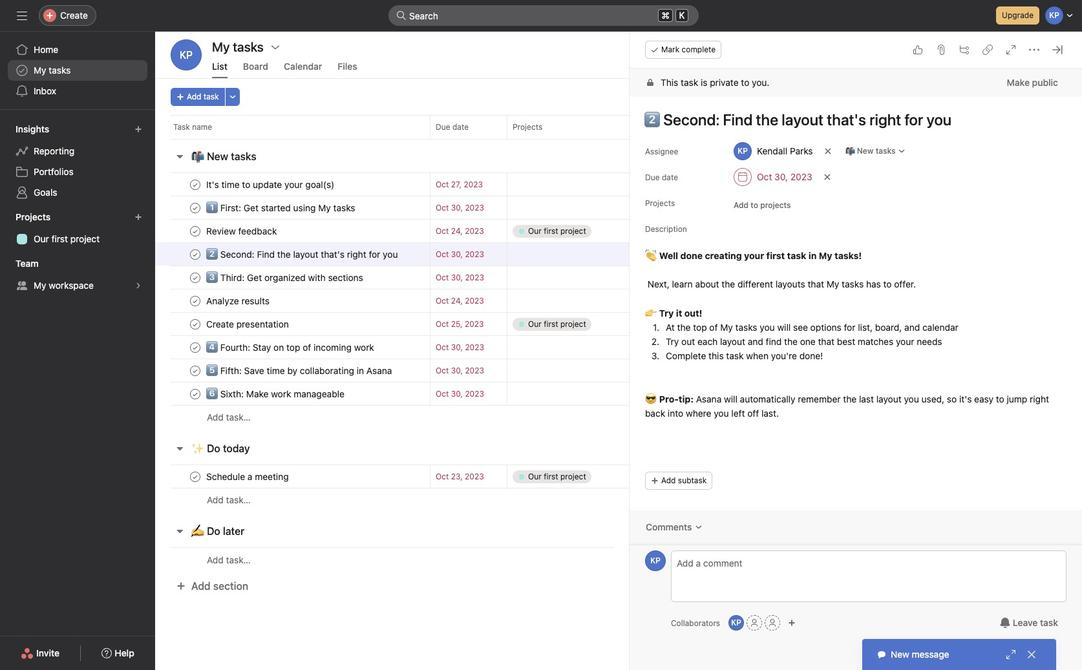 Task type: locate. For each thing, give the bounding box(es) containing it.
placeholderusericon image left find
[[755, 344, 763, 352]]

tasks down home
[[49, 65, 71, 76]]

1 vertical spatial add task…
[[207, 495, 251, 506]]

2 24, from the top
[[451, 296, 463, 306]]

oct 30, 2023 row
[[155, 196, 876, 220], [155, 243, 876, 267], [155, 266, 876, 290], [155, 336, 876, 360], [155, 359, 876, 383], [155, 382, 876, 406]]

1 vertical spatial that
[[819, 336, 835, 347]]

oct 24, 2023 row down oct 27, 2023 row
[[155, 219, 876, 243]]

back
[[646, 408, 666, 419]]

1 vertical spatial due
[[646, 173, 660, 182]]

2 vertical spatial add task…
[[207, 555, 251, 566]]

📬 new tasks down task name text field
[[846, 146, 896, 156]]

first up next, learn about the different layouts that my tasks has to offer.
[[767, 250, 785, 261]]

due down assignee
[[646, 173, 660, 182]]

tasks inside 👉 try it out! at the top of my tasks you will see options for list, board, and calendar try out each layout and find the one that best matches your needs complete this task when you're done!
[[736, 322, 758, 333]]

30, for "3️⃣ third: get organized with sections" "cell"
[[451, 273, 463, 283]]

1 vertical spatial task name text field
[[204, 341, 378, 354]]

oct for analyze results cell at the top of page
[[436, 296, 449, 306]]

add inside button
[[734, 201, 749, 210]]

and up needs
[[905, 322, 921, 333]]

📬 new tasks button
[[840, 142, 912, 160]]

mark complete image inside 6️⃣ sixth: make work manageable cell
[[188, 386, 203, 402]]

1 vertical spatial add task… button
[[207, 494, 251, 508]]

complete
[[682, 45, 716, 54]]

0 vertical spatial kp
[[180, 49, 193, 61]]

0 vertical spatial oct 24, 2023
[[436, 226, 484, 236]]

add task… button up today
[[207, 411, 251, 425]]

to
[[742, 77, 750, 88], [751, 201, 759, 210], [884, 279, 892, 290], [997, 394, 1005, 405]]

1 vertical spatial projects
[[646, 199, 676, 208]]

header ✨ do today tree grid
[[155, 465, 876, 512]]

at
[[666, 322, 675, 333]]

1 horizontal spatial and
[[905, 322, 921, 333]]

close details image
[[1053, 45, 1063, 55]]

reporting
[[34, 146, 74, 157]]

date down assignee
[[662, 173, 679, 182]]

task… inside "header ✨ do today" 'tree grid'
[[226, 495, 251, 506]]

tasks up when
[[736, 322, 758, 333]]

0 vertical spatial your
[[745, 250, 765, 261]]

kp button down comments
[[646, 551, 666, 572]]

collapse task list for this group image for 📬 new tasks
[[175, 151, 185, 162]]

task name text field down 5️⃣ fifth: save time by collaborating in asana cell
[[204, 388, 349, 401]]

2 horizontal spatial kp
[[732, 618, 742, 628]]

task… down schedule a meeting text box
[[226, 495, 251, 506]]

2 vertical spatial kp
[[732, 618, 742, 628]]

2 add task… from the top
[[207, 495, 251, 506]]

0 vertical spatial due date
[[436, 122, 469, 132]]

close image
[[1027, 650, 1038, 660]]

0 vertical spatial oct 24, 2023 row
[[155, 219, 876, 243]]

placeholderusericon image up add to projects
[[755, 181, 763, 189]]

main content
[[630, 69, 1083, 584]]

0 horizontal spatial due date
[[436, 122, 469, 132]]

mark complete
[[662, 45, 716, 54]]

0 vertical spatial add task…
[[207, 412, 251, 423]]

⌘
[[662, 10, 670, 21]]

k
[[680, 10, 685, 21]]

2023 for "3️⃣ third: get organized with sections" "cell"
[[465, 273, 484, 283]]

6 mark complete checkbox from the top
[[188, 340, 203, 355]]

add task… inside header 📬 new tasks tree grid
[[207, 412, 251, 423]]

mark complete checkbox inside it's time to update your goal(s) cell
[[188, 177, 203, 192]]

Task Name text field
[[637, 105, 1067, 135]]

layout up this
[[721, 336, 746, 347]]

mark complete image inside create presentation cell
[[188, 317, 203, 332]]

5 mark complete image from the top
[[188, 386, 203, 402]]

1 mark complete image from the top
[[188, 200, 203, 216]]

0 vertical spatial will
[[778, 322, 791, 333]]

tasks up it's time to update your goal(s) text field
[[231, 151, 257, 162]]

1 horizontal spatial will
[[778, 322, 791, 333]]

2 horizontal spatial kp button
[[729, 616, 745, 631]]

1 horizontal spatial new
[[858, 146, 874, 156]]

review feedback cell
[[155, 219, 430, 243]]

oct inside dropdown button
[[757, 171, 773, 182]]

5 mark complete checkbox from the top
[[188, 317, 203, 332]]

will inside asana will automatically remember the last layout you used, so it's easy to jump right back into where you left off last.
[[725, 394, 738, 405]]

mark complete checkbox inside create presentation cell
[[188, 317, 203, 332]]

2 vertical spatial add task… row
[[155, 548, 876, 572]]

row
[[155, 115, 876, 139], [171, 138, 860, 140]]

0 vertical spatial add task… row
[[155, 406, 876, 430]]

my down the team popup button
[[34, 280, 46, 291]]

1 vertical spatial you
[[905, 394, 920, 405]]

task name text field up "3️⃣ third: get organized with sections" "cell"
[[204, 248, 402, 261]]

due
[[436, 122, 451, 132], [646, 173, 660, 182]]

2 add task… row from the top
[[155, 488, 876, 512]]

your up different
[[745, 250, 765, 261]]

task left is
[[681, 77, 699, 88]]

kp button left list
[[171, 39, 202, 71]]

later
[[223, 526, 245, 538]]

Task name text field
[[204, 248, 402, 261], [204, 388, 349, 401]]

mark complete image
[[188, 200, 203, 216], [188, 317, 203, 332], [188, 340, 203, 355], [188, 363, 203, 379], [188, 386, 203, 402]]

mark complete checkbox for 5️⃣ fifth: save time by collaborating in asana cell
[[188, 363, 203, 379]]

this task is private to you.
[[661, 77, 770, 88]]

mark complete checkbox inside "3️⃣ third: get organized with sections" "cell"
[[188, 270, 203, 286]]

3 mark complete checkbox from the top
[[188, 247, 203, 262]]

1 mark complete checkbox from the top
[[188, 177, 203, 192]]

create
[[60, 10, 88, 21]]

0 horizontal spatial projects
[[16, 212, 51, 223]]

my down tasks!
[[827, 279, 840, 290]]

add task… up today
[[207, 412, 251, 423]]

5 placeholderusericon image from the top
[[755, 321, 763, 328]]

0 horizontal spatial new
[[207, 151, 228, 162]]

task name text field for oct 30, 2023
[[204, 341, 378, 354]]

and
[[905, 322, 921, 333], [748, 336, 764, 347]]

first inside projects element
[[52, 234, 68, 245]]

row containing task name
[[155, 115, 876, 139]]

2 mark complete checkbox from the top
[[188, 200, 203, 216]]

your inside 👉 try it out! at the top of my tasks you will see options for list, board, and calendar try out each layout and find the one that best matches your needs complete this task when you're done!
[[897, 336, 915, 347]]

your down board,
[[897, 336, 915, 347]]

1 horizontal spatial first
[[767, 250, 785, 261]]

kp right collaborators
[[732, 618, 742, 628]]

mark complete image for 5️⃣ fifth: save time by collaborating in asana text field
[[188, 363, 203, 379]]

1 vertical spatial task…
[[226, 495, 251, 506]]

2 do from the top
[[207, 526, 220, 538]]

full screen image
[[1007, 45, 1017, 55]]

you left left
[[714, 408, 729, 419]]

and up when
[[748, 336, 764, 347]]

teams element
[[0, 252, 155, 299]]

0 horizontal spatial layout
[[721, 336, 746, 347]]

leave
[[1014, 618, 1038, 629]]

1 vertical spatial first
[[767, 250, 785, 261]]

0 vertical spatial due
[[436, 122, 451, 132]]

0 horizontal spatial first
[[52, 234, 68, 245]]

0 vertical spatial date
[[453, 122, 469, 132]]

0 vertical spatial 24,
[[451, 226, 463, 236]]

2 add task… button from the top
[[207, 494, 251, 508]]

pro-
[[660, 394, 679, 405]]

kp
[[180, 49, 193, 61], [651, 556, 661, 566], [732, 618, 742, 628]]

mark complete checkbox inside the review feedback cell
[[188, 223, 203, 239]]

oct 23, 2023
[[436, 472, 484, 482]]

mark complete checkbox for "schedule a meeting" cell
[[188, 469, 203, 485]]

oct 24, 2023
[[436, 226, 484, 236], [436, 296, 484, 306]]

mark complete image for task name text box within 6️⃣ sixth: make work manageable cell
[[188, 386, 203, 402]]

oct inside row
[[436, 320, 449, 329]]

1 vertical spatial oct 24, 2023
[[436, 296, 484, 306]]

tasks!
[[835, 250, 862, 261]]

0 vertical spatial task…
[[226, 412, 251, 423]]

2 task… from the top
[[226, 495, 251, 506]]

collapse task list for this group image down task
[[175, 151, 185, 162]]

first inside 👏 well done creating your first task in my tasks!
[[767, 250, 785, 261]]

mark complete checkbox for 6️⃣ sixth: make work manageable cell
[[188, 386, 203, 402]]

3 add task… row from the top
[[155, 548, 876, 572]]

oct 30, 2023 for 6️⃣ sixth: make work manageable cell
[[436, 389, 484, 399]]

0 vertical spatial task name text field
[[204, 248, 402, 261]]

0 vertical spatial do
[[207, 443, 220, 455]]

placeholderusericon image
[[755, 181, 763, 189], [755, 204, 763, 212], [755, 251, 763, 258], [755, 274, 763, 282], [755, 321, 763, 328], [755, 344, 763, 352], [755, 390, 763, 398]]

projects up the our
[[16, 212, 51, 223]]

add task… button
[[207, 411, 251, 425], [207, 494, 251, 508], [207, 553, 251, 568]]

task… up section
[[226, 555, 251, 566]]

the left last
[[844, 394, 857, 405]]

task name text field inside 2️⃣ second: find the layout that's right for you cell
[[204, 248, 402, 261]]

3 oct 30, 2023 row from the top
[[155, 266, 876, 290]]

1 vertical spatial will
[[725, 394, 738, 405]]

task… inside header 📬 new tasks tree grid
[[226, 412, 251, 423]]

placeholderusericon image down oct 30, 2023 dropdown button at the right top of the page
[[755, 204, 763, 212]]

description document
[[631, 248, 1067, 421]]

mark complete image inside "schedule a meeting" cell
[[188, 469, 203, 485]]

oct for 5️⃣ fifth: save time by collaborating in asana cell
[[436, 366, 449, 376]]

None field
[[389, 5, 699, 26]]

placeholderusericon image for "3️⃣ third: get organized with sections" "cell"
[[755, 274, 763, 282]]

1 vertical spatial date
[[662, 173, 679, 182]]

24, up 25,
[[451, 296, 463, 306]]

learn
[[672, 279, 693, 290]]

1 add task… from the top
[[207, 412, 251, 423]]

1 horizontal spatial your
[[897, 336, 915, 347]]

4 placeholderusericon image from the top
[[755, 274, 763, 282]]

oct 24, 2023 row
[[155, 219, 876, 243], [155, 289, 876, 313]]

projects up oct 27, 2023 row
[[513, 122, 543, 132]]

0 vertical spatial you
[[760, 322, 775, 333]]

oct for 6️⃣ sixth: make work manageable cell
[[436, 389, 449, 399]]

my tasks link
[[8, 60, 147, 81]]

6 mark complete image from the top
[[188, 469, 203, 485]]

0 vertical spatial add task… button
[[207, 411, 251, 425]]

mark complete checkbox inside 5️⃣ fifth: save time by collaborating in asana cell
[[188, 363, 203, 379]]

1 vertical spatial oct 24, 2023 row
[[155, 289, 876, 313]]

needs
[[917, 336, 943, 347]]

the right at
[[678, 322, 691, 333]]

our first project
[[34, 234, 100, 245]]

make public button
[[999, 71, 1067, 94]]

do right ✨
[[207, 443, 220, 455]]

kp button right collaborators
[[729, 616, 745, 631]]

4 mark complete image from the top
[[188, 363, 203, 379]]

oct 30, 2023 inside dropdown button
[[757, 171, 813, 182]]

my inside 👉 try it out! at the top of my tasks you will see options for list, board, and calendar try out each layout and find the one that best matches your needs complete this task when you're done!
[[721, 322, 733, 333]]

📬 right remove assignee icon
[[846, 146, 856, 156]]

Task name text field
[[204, 471, 293, 484]]

0 vertical spatial layout
[[721, 336, 746, 347]]

my right in
[[819, 250, 833, 261]]

1 vertical spatial your
[[897, 336, 915, 347]]

will left see
[[778, 322, 791, 333]]

oct for "3️⃣ third: get organized with sections" "cell"
[[436, 273, 449, 283]]

Task name text field
[[204, 201, 359, 214]]

projects inside projects popup button
[[16, 212, 51, 223]]

analyze results cell
[[155, 289, 430, 313]]

layout
[[721, 336, 746, 347], [877, 394, 902, 405]]

projects
[[513, 122, 543, 132], [646, 199, 676, 208], [16, 212, 51, 223]]

help button
[[93, 642, 143, 666]]

layout right last
[[877, 394, 902, 405]]

will inside 👉 try it out! at the top of my tasks you will see options for list, board, and calendar try out each layout and find the one that best matches your needs complete this task when you're done!
[[778, 322, 791, 333]]

placeholderusericon image down 👏 well done creating your first task in my tasks!
[[755, 274, 763, 282]]

due up oct 27, 2023
[[436, 122, 451, 132]]

1 horizontal spatial 📬
[[846, 146, 856, 156]]

my inside 👏 well done creating your first task in my tasks!
[[819, 250, 833, 261]]

4️⃣ fourth: stay on top of incoming work cell
[[155, 336, 430, 360]]

3 mark complete checkbox from the top
[[188, 363, 203, 379]]

oct 30, 2023 for 4️⃣ fourth: stay on top of incoming work "cell"
[[436, 343, 484, 353]]

placeholderusericon image for 2️⃣ second: find the layout that's right for you cell
[[755, 251, 763, 258]]

📬
[[846, 146, 856, 156], [191, 151, 204, 162]]

0 vertical spatial kp button
[[171, 39, 202, 71]]

options
[[811, 322, 842, 333]]

mark complete image inside "3️⃣ third: get organized with sections" "cell"
[[188, 270, 203, 286]]

to right easy
[[997, 394, 1005, 405]]

2023 inside "header ✨ do today" 'tree grid'
[[465, 472, 484, 482]]

0 horizontal spatial due
[[436, 122, 451, 132]]

📬 inside dropdown button
[[846, 146, 856, 156]]

5 mark complete image from the top
[[188, 293, 203, 309]]

well
[[660, 250, 679, 261]]

projects inside row
[[513, 122, 543, 132]]

1 horizontal spatial you
[[760, 322, 775, 333]]

task for leave
[[1041, 618, 1059, 629]]

2023
[[791, 171, 813, 182], [464, 180, 483, 190], [465, 203, 484, 213], [465, 226, 484, 236], [465, 250, 484, 259], [465, 273, 484, 283], [465, 296, 484, 306], [465, 320, 484, 329], [465, 343, 484, 353], [465, 366, 484, 376], [465, 389, 484, 399], [465, 472, 484, 482]]

expand new message image
[[1007, 650, 1017, 660]]

add up ✨ do today "button"
[[207, 412, 224, 423]]

1 vertical spatial do
[[207, 526, 220, 538]]

oct 30, 2023 for 1️⃣ first: get started using my tasks cell
[[436, 203, 484, 213]]

will up left
[[725, 394, 738, 405]]

mark complete image for analyze results cell at the top of page
[[188, 293, 203, 309]]

mark complete image inside it's time to update your goal(s) cell
[[188, 177, 203, 192]]

30, for 2️⃣ second: find the layout that's right for you cell
[[451, 250, 463, 259]]

add
[[187, 92, 201, 102], [734, 201, 749, 210], [207, 412, 224, 423], [662, 476, 676, 486], [207, 495, 224, 506], [207, 555, 224, 566], [191, 581, 211, 593]]

2023 for it's time to update your goal(s) cell
[[464, 180, 483, 190]]

2 collapse task list for this group image from the top
[[175, 527, 185, 537]]

the right about
[[722, 279, 736, 290]]

2 horizontal spatial projects
[[646, 199, 676, 208]]

oct 27, 2023 row
[[155, 173, 876, 197]]

my up inbox
[[34, 65, 46, 76]]

1 mark complete checkbox from the top
[[188, 223, 203, 239]]

Task name text field
[[204, 365, 396, 377]]

date
[[453, 122, 469, 132], [662, 173, 679, 182]]

Task name text field
[[204, 225, 281, 238], [204, 341, 378, 354]]

oct 24, 2023 down oct 27, 2023
[[436, 226, 484, 236]]

more actions image
[[229, 93, 237, 101]]

team
[[16, 258, 39, 269]]

7 placeholderusericon image from the top
[[755, 390, 763, 398]]

projects up description
[[646, 199, 676, 208]]

1 vertical spatial 24,
[[451, 296, 463, 306]]

24, for analyze results cell at the top of page
[[451, 296, 463, 306]]

1 placeholderusericon image from the top
[[755, 181, 763, 189]]

2 vertical spatial kp button
[[729, 616, 745, 631]]

oct 24, 2023 for analyze results cell at the top of page
[[436, 296, 484, 306]]

0 vertical spatial projects
[[513, 122, 543, 132]]

mark complete image inside analyze results cell
[[188, 293, 203, 309]]

0 vertical spatial first
[[52, 234, 68, 245]]

3 placeholderusericon image from the top
[[755, 251, 763, 258]]

attachments: add a file to this task, 2️⃣ second: find the layout that's right for you image
[[937, 45, 947, 55]]

my right of
[[721, 322, 733, 333]]

do inside "button"
[[207, 443, 220, 455]]

mark complete image inside 2️⃣ second: find the layout that's right for you cell
[[188, 247, 203, 262]]

mark complete image for 1️⃣ first: get started using my tasks text box
[[188, 200, 203, 216]]

add task… up section
[[207, 555, 251, 566]]

mark complete checkbox inside 6️⃣ sixth: make work manageable cell
[[188, 386, 203, 402]]

mark complete checkbox inside analyze results cell
[[188, 293, 203, 309]]

inbox link
[[8, 81, 147, 102]]

has
[[867, 279, 882, 290]]

mark complete checkbox inside 2️⃣ second: find the layout that's right for you cell
[[188, 247, 203, 262]]

task
[[681, 77, 699, 88], [204, 92, 219, 102], [788, 250, 807, 261], [727, 351, 744, 362], [1041, 618, 1059, 629]]

24, down 27,
[[451, 226, 463, 236]]

add task button
[[171, 88, 225, 106]]

due inside main content
[[646, 173, 660, 182]]

1 vertical spatial kp button
[[646, 551, 666, 572]]

1 horizontal spatial due
[[646, 173, 660, 182]]

oct 30, 2023 for 5️⃣ fifth: save time by collaborating in asana cell
[[436, 366, 484, 376]]

do
[[207, 443, 220, 455], [207, 526, 220, 538]]

2 task name text field from the top
[[204, 388, 349, 401]]

1 vertical spatial due date
[[646, 173, 679, 182]]

📬 new tasks down name
[[191, 151, 257, 162]]

2 mark complete image from the top
[[188, 223, 203, 239]]

task right this
[[727, 351, 744, 362]]

date up oct 27, 2023
[[453, 122, 469, 132]]

2023 for create presentation cell
[[465, 320, 484, 329]]

0 horizontal spatial will
[[725, 394, 738, 405]]

add left 'subtask'
[[662, 476, 676, 486]]

to inside asana will automatically remember the last layout you used, so it's easy to jump right back into where you left off last.
[[997, 394, 1005, 405]]

1 task name text field from the top
[[204, 225, 281, 238]]

Task name text field
[[204, 295, 274, 308]]

1 horizontal spatial due date
[[646, 173, 679, 182]]

4 mark complete checkbox from the top
[[188, 293, 203, 309]]

1 task… from the top
[[226, 412, 251, 423]]

kp down comments
[[651, 556, 661, 566]]

that
[[808, 279, 825, 290], [819, 336, 835, 347]]

do right ✍️ in the bottom of the page
[[207, 526, 220, 538]]

6 placeholderusericon image from the top
[[755, 344, 763, 352]]

add task… row
[[155, 406, 876, 430], [155, 488, 876, 512], [155, 548, 876, 572]]

add up add section button
[[207, 555, 224, 566]]

mark complete image inside 4️⃣ fourth: stay on top of incoming work "cell"
[[188, 340, 203, 355]]

0 vertical spatial task name text field
[[204, 225, 281, 238]]

mark complete checkbox inside "schedule a meeting" cell
[[188, 469, 203, 485]]

new
[[858, 146, 874, 156], [207, 151, 228, 162]]

you up find
[[760, 322, 775, 333]]

mark complete image
[[188, 177, 203, 192], [188, 223, 203, 239], [188, 247, 203, 262], [188, 270, 203, 286], [188, 293, 203, 309], [188, 469, 203, 485]]

3 mark complete image from the top
[[188, 247, 203, 262]]

layout inside 👉 try it out! at the top of my tasks you will see options for list, board, and calendar try out each layout and find the one that best matches your needs complete this task when you're done!
[[721, 336, 746, 347]]

collapse task list for this group image left ✍️ in the bottom of the page
[[175, 527, 185, 537]]

try down at
[[666, 336, 679, 347]]

oct 25, 2023
[[436, 320, 484, 329]]

placeholderusericon image inside oct 27, 2023 row
[[755, 181, 763, 189]]

1 oct 24, 2023 from the top
[[436, 226, 484, 236]]

task name text field inside 4️⃣ fourth: stay on top of incoming work "cell"
[[204, 341, 378, 354]]

0 horizontal spatial you
[[714, 408, 729, 419]]

0 horizontal spatial 📬 new tasks
[[191, 151, 257, 162]]

tasks inside dropdown button
[[876, 146, 896, 156]]

tasks down task name text field
[[876, 146, 896, 156]]

2023 for 2️⃣ second: find the layout that's right for you cell
[[465, 250, 484, 259]]

mark complete image for it's time to update your goal(s) cell
[[188, 177, 203, 192]]

1 horizontal spatial kp
[[651, 556, 661, 566]]

task right leave
[[1041, 618, 1059, 629]]

due date up 27,
[[436, 122, 469, 132]]

2 vertical spatial add task… button
[[207, 553, 251, 568]]

kp left list
[[180, 49, 193, 61]]

first
[[52, 234, 68, 245], [767, 250, 785, 261]]

2023 inside dropdown button
[[791, 171, 813, 182]]

do inside button
[[207, 526, 220, 538]]

to left projects
[[751, 201, 759, 210]]

last.
[[762, 408, 779, 419]]

that down options
[[819, 336, 835, 347]]

placeholderusericon image up different
[[755, 251, 763, 258]]

2023 for 1️⃣ first: get started using my tasks cell
[[465, 203, 484, 213]]

2 mark complete checkbox from the top
[[188, 270, 203, 286]]

add task… down schedule a meeting text box
[[207, 495, 251, 506]]

3 add task… button from the top
[[207, 553, 251, 568]]

2 mark complete image from the top
[[188, 317, 203, 332]]

projects
[[761, 201, 791, 210]]

task… up today
[[226, 412, 251, 423]]

that right the layouts
[[808, 279, 825, 290]]

schedule a meeting cell
[[155, 465, 430, 489]]

2 vertical spatial task…
[[226, 555, 251, 566]]

you
[[760, 322, 775, 333], [905, 394, 920, 405], [714, 408, 729, 419]]

task name text field inside the review feedback cell
[[204, 225, 281, 238]]

task name text field down 1️⃣ first: get started using my tasks text box
[[204, 225, 281, 238]]

placeholderusericon image up when
[[755, 321, 763, 328]]

task inside 👉 try it out! at the top of my tasks you will see options for list, board, and calendar try out each layout and find the one that best matches your needs complete this task when you're done!
[[727, 351, 744, 362]]

placeholderusericon image up off
[[755, 390, 763, 398]]

1 task name text field from the top
[[204, 248, 402, 261]]

mark complete checkbox inside 1️⃣ first: get started using my tasks cell
[[188, 200, 203, 216]]

task…
[[226, 412, 251, 423], [226, 495, 251, 506], [226, 555, 251, 566]]

0 horizontal spatial your
[[745, 250, 765, 261]]

collaborators
[[671, 619, 721, 628]]

1 horizontal spatial kp button
[[646, 551, 666, 572]]

add task… button up section
[[207, 553, 251, 568]]

1 horizontal spatial projects
[[513, 122, 543, 132]]

6️⃣ sixth: make work manageable cell
[[155, 382, 430, 406]]

2️⃣ second: find the layout that's right for you cell
[[155, 243, 430, 267]]

projects button
[[13, 208, 62, 226]]

due date inside row
[[436, 122, 469, 132]]

due date down assignee
[[646, 173, 679, 182]]

mark complete image inside the review feedback cell
[[188, 223, 203, 239]]

1 horizontal spatial 📬 new tasks
[[846, 146, 896, 156]]

new down name
[[207, 151, 228, 162]]

✍️ do later button
[[191, 520, 245, 543]]

oct for 4️⃣ fourth: stay on top of incoming work "cell"
[[436, 343, 449, 353]]

oct 24, 2023 row up 'oct 25, 2023'
[[155, 289, 876, 313]]

4 mark complete checkbox from the top
[[188, 386, 203, 402]]

1 vertical spatial add task… row
[[155, 488, 876, 512]]

mark complete checkbox inside 4️⃣ fourth: stay on top of incoming work "cell"
[[188, 340, 203, 355]]

2 placeholderusericon image from the top
[[755, 204, 763, 212]]

1 collapse task list for this group image from the top
[[175, 151, 185, 162]]

leave task button
[[992, 612, 1067, 635]]

task left "more actions" icon
[[204, 92, 219, 102]]

mark complete image for the review feedback cell
[[188, 223, 203, 239]]

tasks
[[49, 65, 71, 76], [876, 146, 896, 156], [231, 151, 257, 162], [842, 279, 864, 290], [736, 322, 758, 333]]

1 vertical spatial collapse task list for this group image
[[175, 527, 185, 537]]

👏 well done creating your first task in my tasks!
[[646, 248, 862, 263]]

add task… button inside "header ✨ do today" 'tree grid'
[[207, 494, 251, 508]]

1 add task… button from the top
[[207, 411, 251, 425]]

left
[[732, 408, 745, 419]]

do for ✨
[[207, 443, 220, 455]]

add up ✍️ do later
[[207, 495, 224, 506]]

0 horizontal spatial and
[[748, 336, 764, 347]]

task… for add task… "button" inside header 📬 new tasks tree grid
[[226, 412, 251, 423]]

4 mark complete image from the top
[[188, 270, 203, 286]]

0 vertical spatial try
[[660, 308, 674, 319]]

Task name text field
[[204, 271, 367, 284]]

task name text field up 5️⃣ fifth: save time by collaborating in asana cell
[[204, 341, 378, 354]]

leave task
[[1014, 618, 1059, 629]]

0 horizontal spatial date
[[453, 122, 469, 132]]

you left used,
[[905, 394, 920, 405]]

home link
[[8, 39, 147, 60]]

remember
[[798, 394, 841, 405]]

1️⃣ first: get started using my tasks cell
[[155, 196, 430, 220]]

1 vertical spatial task name text field
[[204, 388, 349, 401]]

kp button
[[171, 39, 202, 71], [646, 551, 666, 572], [729, 616, 745, 631]]

1 do from the top
[[207, 443, 220, 455]]

copy task link image
[[983, 45, 994, 55]]

0 horizontal spatial kp
[[180, 49, 193, 61]]

the up you're
[[785, 336, 798, 347]]

0 vertical spatial collapse task list for this group image
[[175, 151, 185, 162]]

best
[[838, 336, 856, 347]]

last
[[860, 394, 875, 405]]

add task…
[[207, 412, 251, 423], [207, 495, 251, 506], [207, 555, 251, 566]]

home
[[34, 44, 58, 55]]

Task name text field
[[204, 178, 339, 191]]

1 horizontal spatial date
[[662, 173, 679, 182]]

Mark complete checkbox
[[188, 177, 203, 192], [188, 200, 203, 216], [188, 247, 203, 262], [188, 293, 203, 309], [188, 317, 203, 332], [188, 340, 203, 355]]

right
[[1030, 394, 1050, 405]]

1 vertical spatial kp
[[651, 556, 661, 566]]

oct inside "header ✨ do today" 'tree grid'
[[436, 472, 449, 482]]

new down task name text field
[[858, 146, 874, 156]]

task… for 3rd add task… "button" from the top
[[226, 555, 251, 566]]

oct 23, 2023 row
[[155, 465, 876, 489]]

task left in
[[788, 250, 807, 261]]

out
[[682, 336, 696, 347]]

2 vertical spatial projects
[[16, 212, 51, 223]]

matches
[[858, 336, 894, 347]]

my inside my tasks link
[[34, 65, 46, 76]]

try left it
[[660, 308, 674, 319]]

task name text field inside 6️⃣ sixth: make work manageable cell
[[204, 388, 349, 401]]

due inside row
[[436, 122, 451, 132]]

add task… button down schedule a meeting text box
[[207, 494, 251, 508]]

Mark complete checkbox
[[188, 223, 203, 239], [188, 270, 203, 286], [188, 363, 203, 379], [188, 386, 203, 402], [188, 469, 203, 485]]

📬 down name
[[191, 151, 204, 162]]

1 vertical spatial try
[[666, 336, 679, 347]]

3️⃣ third: get organized with sections cell
[[155, 266, 430, 290]]

2023 inside row
[[465, 320, 484, 329]]

5 mark complete checkbox from the top
[[188, 469, 203, 485]]

mark complete image for create presentation text box
[[188, 317, 203, 332]]

first right the our
[[52, 234, 68, 245]]

2 task name text field from the top
[[204, 341, 378, 354]]

1 24, from the top
[[451, 226, 463, 236]]

do for ✍️
[[207, 526, 220, 538]]

calendar link
[[284, 61, 322, 78]]

collapse task list for this group image
[[175, 151, 185, 162], [175, 527, 185, 537]]

offer.
[[895, 279, 917, 290]]

add left projects
[[734, 201, 749, 210]]

3 task… from the top
[[226, 555, 251, 566]]

section
[[213, 581, 249, 593]]

mark complete image inside 5️⃣ fifth: save time by collaborating in asana cell
[[188, 363, 203, 379]]

mark complete image inside 1️⃣ first: get started using my tasks cell
[[188, 200, 203, 216]]

1 horizontal spatial layout
[[877, 394, 902, 405]]

add section
[[191, 581, 249, 593]]

2 oct 24, 2023 from the top
[[436, 296, 484, 306]]

1 mark complete image from the top
[[188, 177, 203, 192]]

0 horizontal spatial 📬
[[191, 151, 204, 162]]

off
[[748, 408, 760, 419]]

goals link
[[8, 182, 147, 203]]

to inside button
[[751, 201, 759, 210]]

kp for rightmost kp button
[[732, 618, 742, 628]]

about
[[696, 279, 720, 290]]

add task… button inside header 📬 new tasks tree grid
[[207, 411, 251, 425]]

add left section
[[191, 581, 211, 593]]

1 oct 30, 2023 row from the top
[[155, 196, 876, 220]]

1 vertical spatial layout
[[877, 394, 902, 405]]

3 mark complete image from the top
[[188, 340, 203, 355]]

oct 24, 2023 up 'oct 25, 2023'
[[436, 296, 484, 306]]

placeholderusericon image inside "oct 25, 2023" row
[[755, 321, 763, 328]]

2023 for analyze results cell at the top of page
[[465, 296, 484, 306]]



Task type: describe. For each thing, give the bounding box(es) containing it.
oct for it's time to update your goal(s) cell
[[436, 180, 449, 190]]

one
[[801, 336, 816, 347]]

portfolios link
[[8, 162, 147, 182]]

23,
[[451, 472, 463, 482]]

mark complete checkbox for task name text box inside the 2️⃣ second: find the layout that's right for you cell
[[188, 247, 203, 262]]

complete
[[666, 351, 707, 362]]

my workspace
[[34, 280, 94, 291]]

oct 30, 2023 for 2️⃣ second: find the layout that's right for you cell
[[436, 250, 484, 259]]

of
[[710, 322, 718, 333]]

Task name text field
[[204, 318, 293, 331]]

so
[[948, 394, 957, 405]]

inbox
[[34, 85, 56, 96]]

add subtask
[[662, 476, 707, 486]]

oct 25, 2023 row
[[155, 312, 876, 336]]

task… for add task… "button" within "header ✨ do today" 'tree grid'
[[226, 495, 251, 506]]

new inside button
[[207, 151, 228, 162]]

hide sidebar image
[[17, 10, 27, 21]]

kp for the left kp button
[[180, 49, 193, 61]]

oct 27, 2023
[[436, 180, 483, 190]]

board
[[243, 61, 268, 72]]

help
[[115, 648, 134, 659]]

mark complete image for "schedule a meeting" cell
[[188, 469, 203, 485]]

new project or portfolio image
[[135, 213, 142, 221]]

3 add task… from the top
[[207, 555, 251, 566]]

out!
[[685, 308, 703, 319]]

placeholderusericon image for it's time to update your goal(s) cell
[[755, 181, 763, 189]]

2 oct 24, 2023 row from the top
[[155, 289, 876, 313]]

more actions for this task image
[[1030, 45, 1040, 55]]

tasks left has
[[842, 279, 864, 290]]

1 add task… row from the top
[[155, 406, 876, 430]]

add inside "header ✨ do today" 'tree grid'
[[207, 495, 224, 506]]

next, learn about the different layouts that my tasks has to offer.
[[646, 279, 917, 290]]

list link
[[212, 61, 228, 78]]

2023 for 4️⃣ fourth: stay on top of incoming work "cell"
[[465, 343, 484, 353]]

mark complete checkbox for analyze results text box
[[188, 293, 203, 309]]

to left the you. at the right of the page
[[742, 77, 750, 88]]

👏
[[646, 248, 657, 263]]

2 vertical spatial you
[[714, 408, 729, 419]]

mark
[[662, 45, 680, 54]]

2023 for the review feedback cell
[[465, 226, 484, 236]]

tasks inside button
[[231, 151, 257, 162]]

in
[[809, 250, 817, 261]]

next,
[[648, 279, 670, 290]]

comments
[[646, 522, 692, 533]]

oct 24, 2023 for the review feedback cell
[[436, 226, 484, 236]]

2 oct 30, 2023 row from the top
[[155, 243, 876, 267]]

task name
[[173, 122, 212, 132]]

that inside 👉 try it out! at the top of my tasks you will see options for list, board, and calendar try out each layout and find the one that best matches your needs complete this task when you're done!
[[819, 336, 835, 347]]

easy
[[975, 394, 994, 405]]

the inside asana will automatically remember the last layout you used, so it's easy to jump right back into where you left off last.
[[844, 394, 857, 405]]

task name text field for 2️⃣ second: find the layout that's right for you cell
[[204, 248, 402, 261]]

5️⃣ fifth: save time by collaborating in asana cell
[[155, 359, 430, 383]]

👉
[[646, 305, 657, 320]]

add up task name on the top of page
[[187, 92, 201, 102]]

add task
[[187, 92, 219, 102]]

automatically
[[740, 394, 796, 405]]

upgrade
[[1003, 10, 1034, 20]]

mark complete checkbox for "3️⃣ third: get organized with sections" "cell"
[[188, 270, 203, 286]]

find
[[766, 336, 782, 347]]

📬 new tasks inside dropdown button
[[846, 146, 896, 156]]

main content containing 👏
[[630, 69, 1083, 584]]

0 horizontal spatial kp button
[[171, 39, 202, 71]]

mark complete image for task name text field within the 4️⃣ fourth: stay on top of incoming work "cell"
[[188, 340, 203, 355]]

task
[[173, 122, 190, 132]]

workspace
[[49, 280, 94, 291]]

mark complete checkbox for create presentation text box
[[188, 317, 203, 332]]

top
[[694, 322, 707, 333]]

oct for create presentation cell
[[436, 320, 449, 329]]

date inside row
[[453, 122, 469, 132]]

header 📬 new tasks tree grid
[[155, 173, 876, 430]]

collapse task list for this group image for ✍️ do later
[[175, 527, 185, 537]]

assignee
[[646, 147, 679, 157]]

mark complete checkbox for task name text field within the 4️⃣ fourth: stay on top of incoming work "cell"
[[188, 340, 203, 355]]

projects inside main content
[[646, 199, 676, 208]]

1 vertical spatial and
[[748, 336, 764, 347]]

remove assignee image
[[824, 147, 832, 155]]

calendar
[[284, 61, 322, 72]]

6 oct 30, 2023 row from the top
[[155, 382, 876, 406]]

make public
[[1008, 77, 1059, 88]]

board,
[[876, 322, 903, 333]]

kp for middle kp button
[[651, 556, 661, 566]]

add to projects button
[[728, 197, 797, 215]]

kendall parks
[[757, 146, 813, 157]]

📬 new tasks button
[[191, 145, 257, 168]]

2023 for 5️⃣ fifth: save time by collaborating in asana cell
[[465, 366, 484, 376]]

placeholderusericon image for 4️⃣ fourth: stay on top of incoming work "cell"
[[755, 344, 763, 352]]

add section button
[[171, 575, 254, 598]]

it's time to update your goal(s) cell
[[155, 173, 430, 197]]

kendall parks button
[[728, 140, 819, 163]]

27,
[[451, 180, 462, 190]]

clear due date image
[[824, 173, 832, 181]]

oct for 2️⃣ second: find the layout that's right for you cell
[[436, 250, 449, 259]]

4 oct 30, 2023 row from the top
[[155, 336, 876, 360]]

24, for the review feedback cell
[[451, 226, 463, 236]]

30, for 1️⃣ first: get started using my tasks cell
[[451, 203, 463, 213]]

😎 pro-tip:
[[646, 391, 694, 406]]

1 oct 24, 2023 row from the top
[[155, 219, 876, 243]]

prominent image
[[397, 10, 407, 21]]

2023 for 6️⃣ sixth: make work manageable cell
[[465, 389, 484, 399]]

to right has
[[884, 279, 892, 290]]

task name text field for oct 24, 2023
[[204, 225, 281, 238]]

new inside dropdown button
[[858, 146, 874, 156]]

parks
[[790, 146, 813, 157]]

see details, my workspace image
[[135, 282, 142, 290]]

add inside "button"
[[662, 476, 676, 486]]

projects element
[[0, 206, 155, 252]]

30, for 6️⃣ sixth: make work manageable cell
[[451, 389, 463, 399]]

upgrade button
[[997, 6, 1040, 25]]

layouts
[[776, 279, 806, 290]]

📬 inside button
[[191, 151, 204, 162]]

project
[[70, 234, 100, 245]]

done!
[[800, 351, 824, 362]]

placeholderusericon image for 6️⃣ sixth: make work manageable cell
[[755, 390, 763, 398]]

2023 for "schedule a meeting" cell
[[465, 472, 484, 482]]

30, inside dropdown button
[[775, 171, 788, 182]]

collapse task list for this group image
[[175, 444, 185, 454]]

add subtask button
[[646, 472, 713, 490]]

30, for 5️⃣ fifth: save time by collaborating in asana cell
[[451, 366, 463, 376]]

create presentation cell
[[155, 312, 430, 336]]

task inside 👏 well done creating your first task in my tasks!
[[788, 250, 807, 261]]

mark complete checkbox for the review feedback cell
[[188, 223, 203, 239]]

😎
[[646, 391, 657, 406]]

oct for the review feedback cell
[[436, 226, 449, 236]]

each
[[698, 336, 718, 347]]

it's
[[960, 394, 972, 405]]

add task… inside "header ✨ do today" 'tree grid'
[[207, 495, 251, 506]]

mark complete image for 2️⃣ second: find the layout that's right for you cell
[[188, 247, 203, 262]]

oct 30, 2023 for "3️⃣ third: get organized with sections" "cell"
[[436, 273, 484, 283]]

show options image
[[270, 42, 281, 52]]

you're
[[772, 351, 798, 362]]

layout inside asana will automatically remember the last layout you used, so it's easy to jump right back into where you left off last.
[[877, 394, 902, 405]]

add to projects
[[734, 201, 791, 210]]

oct for "schedule a meeting" cell
[[436, 472, 449, 482]]

mark complete checkbox for 1️⃣ first: get started using my tasks text box
[[188, 200, 203, 216]]

for
[[845, 322, 856, 333]]

2 horizontal spatial you
[[905, 394, 920, 405]]

into
[[668, 408, 684, 419]]

you inside 👉 try it out! at the top of my tasks you will see options for list, board, and calendar try out each layout and find the one that best matches your needs complete this task when you're done!
[[760, 322, 775, 333]]

public
[[1033, 77, 1059, 88]]

mark complete checkbox for it's time to update your goal(s) text field
[[188, 177, 203, 192]]

my tasks
[[34, 65, 71, 76]]

due date inside main content
[[646, 173, 679, 182]]

date inside main content
[[662, 173, 679, 182]]

insights element
[[0, 118, 155, 206]]

task name text field for 6️⃣ sixth: make work manageable cell
[[204, 388, 349, 401]]

new insights image
[[135, 125, 142, 133]]

board link
[[243, 61, 268, 78]]

Search tasks, projects, and more text field
[[389, 5, 699, 26]]

kendall
[[757, 146, 788, 157]]

task for this
[[681, 77, 699, 88]]

placeholderusericon image for create presentation cell
[[755, 321, 763, 328]]

name
[[192, 122, 212, 132]]

mark complete image for "3️⃣ third: get organized with sections" "cell"
[[188, 270, 203, 286]]

0 likes. click to like this task image
[[913, 45, 924, 55]]

your inside 👏 well done creating your first task in my tasks!
[[745, 250, 765, 261]]

✨ do today
[[191, 443, 250, 455]]

new message
[[891, 649, 950, 660]]

team button
[[13, 255, 50, 273]]

add or remove collaborators image
[[789, 620, 796, 627]]

insights
[[16, 124, 49, 135]]

add inside header 📬 new tasks tree grid
[[207, 412, 224, 423]]

0 vertical spatial that
[[808, 279, 825, 290]]

oct for 1️⃣ first: get started using my tasks cell
[[436, 203, 449, 213]]

task for add
[[204, 92, 219, 102]]

my workspace link
[[8, 276, 147, 296]]

add subtask image
[[960, 45, 970, 55]]

✍️
[[191, 526, 204, 538]]

asana
[[697, 394, 722, 405]]

portfolios
[[34, 166, 74, 177]]

placeholderusericon image for 1️⃣ first: get started using my tasks cell
[[755, 204, 763, 212]]

when
[[747, 351, 769, 362]]

2️⃣ second: find the layout that's right for you dialog
[[630, 32, 1083, 671]]

30, for 4️⃣ fourth: stay on top of incoming work "cell"
[[451, 343, 463, 353]]

my inside my workspace link
[[34, 280, 46, 291]]

5 oct 30, 2023 row from the top
[[155, 359, 876, 383]]

comments button
[[638, 516, 711, 539]]

our first project link
[[8, 229, 147, 250]]

global element
[[0, 32, 155, 109]]

goals
[[34, 187, 57, 198]]

this
[[709, 351, 724, 362]]

0 vertical spatial and
[[905, 322, 921, 333]]

tasks inside global element
[[49, 65, 71, 76]]

used,
[[922, 394, 945, 405]]

👉 try it out! at the top of my tasks you will see options for list, board, and calendar try out each layout and find the one that best matches your needs complete this task when you're done!
[[646, 305, 959, 362]]

today
[[223, 443, 250, 455]]



Task type: vqa. For each thing, say whether or not it's contained in the screenshot.
first 27 from the bottom
no



